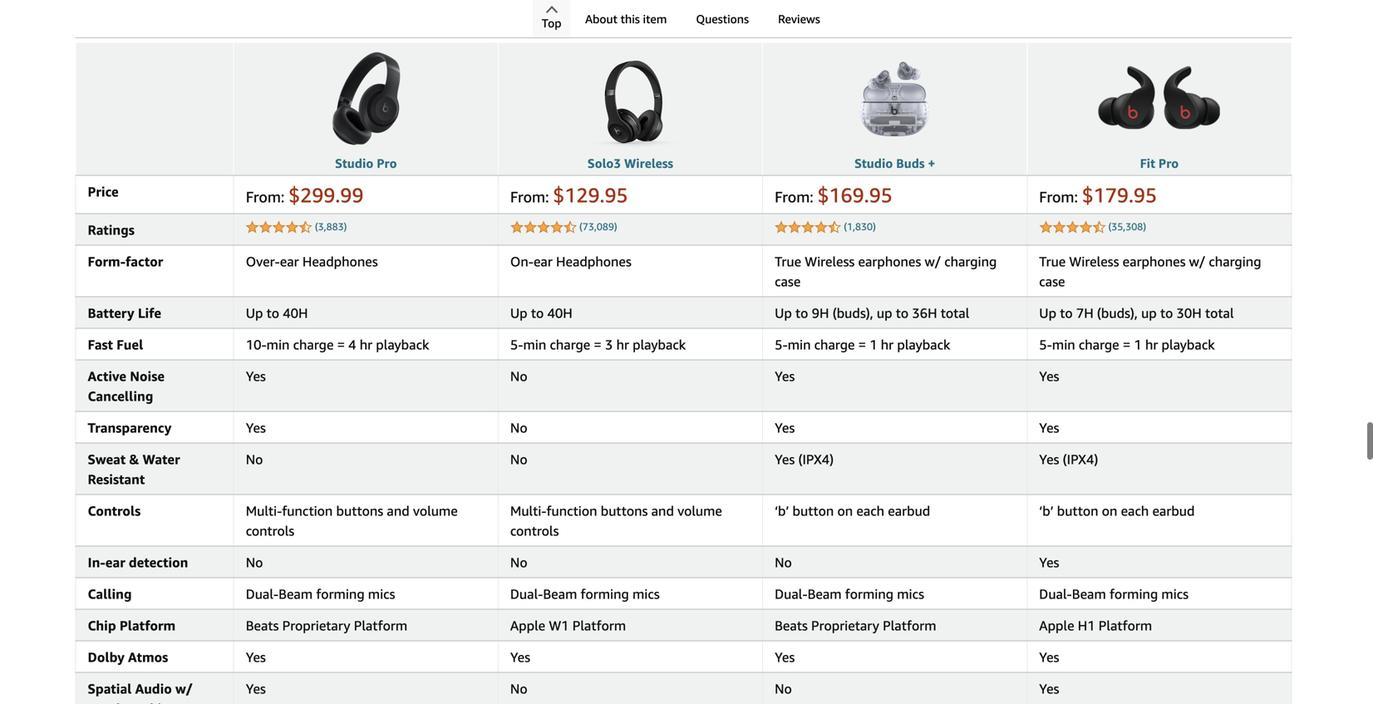 Task type: describe. For each thing, give the bounding box(es) containing it.
studio buds + image
[[846, 49, 945, 148]]

studio pro link
[[335, 156, 397, 171]]

1 dual-beam forming mics from the left
[[246, 586, 395, 602]]

$169.95
[[818, 183, 893, 207]]

1 charging from the left
[[945, 254, 997, 269]]

about this item
[[586, 12, 667, 26]]

1 multi-function buttons and volume controls from the left
[[246, 503, 458, 539]]

1 mics from the left
[[368, 586, 395, 602]]

2 volume from the left
[[678, 503, 723, 519]]

2 charge from the left
[[550, 337, 591, 353]]

1 yes (ipx4) from the left
[[775, 452, 834, 467]]

2 horizontal spatial wireless
[[1070, 254, 1120, 269]]

2 1 from the left
[[1135, 337, 1143, 353]]

10-
[[246, 337, 267, 353]]

2 horizontal spatial w/
[[1190, 254, 1206, 269]]

fuel
[[117, 337, 143, 353]]

2 up to 40h from the left
[[511, 305, 573, 321]]

tracking
[[124, 701, 178, 704]]

studio pro
[[335, 156, 397, 171]]

4 beam from the left
[[1073, 586, 1107, 602]]

1 controls from the left
[[246, 523, 295, 539]]

30h
[[1177, 305, 1202, 321]]

2 proprietary from the left
[[812, 618, 880, 634]]

headphones for over-ear headphones
[[303, 254, 378, 269]]

active noise cancelling
[[88, 368, 165, 404]]

total for up to 7h (buds), up to 30h  total
[[1206, 305, 1235, 321]]

1 up from the left
[[246, 305, 263, 321]]

from: $129.95
[[511, 183, 628, 207]]

studio buds + link
[[855, 156, 936, 171]]

2 earbud from the left
[[1153, 503, 1195, 519]]

up to 7h (buds), up to 30h  total
[[1040, 305, 1235, 321]]

over-ear headphones
[[246, 254, 378, 269]]

4 dual-beam forming mics from the left
[[1040, 586, 1189, 602]]

studio for studio pro
[[335, 156, 374, 171]]

1 horizontal spatial beats
[[659, 8, 710, 32]]

chip
[[88, 618, 116, 634]]

form-
[[88, 254, 126, 269]]

from: for $179.95
[[1040, 188, 1079, 206]]

1 multi- from the left
[[246, 503, 282, 519]]

1 platform from the left
[[120, 618, 176, 634]]

2 dual-beam forming mics from the left
[[511, 586, 660, 602]]

1 forming from the left
[[316, 586, 365, 602]]

fit
[[1141, 156, 1156, 171]]

ratings
[[88, 222, 135, 238]]

1 5- from the left
[[511, 337, 524, 353]]

1 button from the left
[[793, 503, 834, 519]]

2 horizontal spatial beats
[[775, 618, 808, 634]]

2 up from the left
[[511, 305, 528, 321]]

from: for $299.99
[[246, 188, 285, 206]]

4 mics from the left
[[1162, 586, 1189, 602]]

(3,883)
[[315, 221, 347, 232]]

atmos
[[128, 649, 168, 665]]

2 case from the left
[[1040, 274, 1066, 289]]

2 true from the left
[[1040, 254, 1066, 269]]

life
[[138, 305, 161, 321]]

1 true wireless earphones w/ charging case from the left
[[775, 254, 997, 289]]

1 'b' from the left
[[775, 503, 790, 519]]

2 dual- from the left
[[511, 586, 543, 602]]

studio buds +
[[855, 156, 936, 171]]

3 platform from the left
[[573, 618, 626, 634]]

1 'b' button on each earbud from the left
[[775, 503, 931, 519]]

from: $299.99
[[246, 183, 364, 207]]

2 40h from the left
[[548, 305, 573, 321]]

7h
[[1077, 305, 1094, 321]]

apple w1 platform
[[511, 618, 626, 634]]

+
[[929, 156, 936, 171]]

up to 9h (buds), up to 36h  total
[[775, 305, 970, 321]]

3 dual-beam forming mics from the left
[[775, 586, 925, 602]]

2 buttons from the left
[[601, 503, 648, 519]]

2 mics from the left
[[633, 586, 660, 602]]

2 min from the left
[[524, 337, 547, 353]]

4 platform from the left
[[883, 618, 937, 634]]

in-ear detection
[[88, 555, 188, 570]]

top
[[542, 16, 562, 30]]

from: $179.95
[[1040, 183, 1158, 207]]

fit pro image
[[1085, 49, 1235, 148]]

1 to from the left
[[267, 305, 279, 321]]

4 min from the left
[[1053, 337, 1076, 353]]

4 up from the left
[[1040, 305, 1057, 321]]

1 = from the left
[[337, 337, 345, 353]]

4 hr from the left
[[1146, 337, 1159, 353]]

apple h1 platform
[[1040, 618, 1153, 634]]

3 charge from the left
[[815, 337, 855, 353]]

9h
[[812, 305, 830, 321]]

(3,883) link
[[315, 221, 347, 232]]

(35,308) link
[[1109, 221, 1147, 232]]

1 playback from the left
[[376, 337, 429, 353]]

compare beats products
[[570, 8, 799, 32]]

4 dual- from the left
[[1040, 586, 1073, 602]]

detection
[[129, 555, 188, 570]]

over-
[[246, 254, 280, 269]]

1 earbud from the left
[[888, 503, 931, 519]]

on-
[[511, 254, 534, 269]]

spatial audio w/ head tracking
[[88, 681, 193, 704]]

4 playback from the left
[[1162, 337, 1216, 353]]

(buds), for 9h
[[833, 305, 874, 321]]

$179.95
[[1083, 183, 1158, 207]]

dolby
[[88, 649, 125, 665]]

2 platform from the left
[[354, 618, 408, 634]]

3 dual- from the left
[[775, 586, 808, 602]]

head
[[88, 701, 120, 704]]

1 each from the left
[[857, 503, 885, 519]]

up for 36h
[[877, 305, 893, 321]]

2 yes (ipx4) from the left
[[1040, 452, 1099, 467]]

4 to from the left
[[896, 305, 909, 321]]

(35,308)
[[1109, 221, 1147, 232]]

3
[[605, 337, 613, 353]]

1 case from the left
[[775, 274, 801, 289]]

form-factor
[[88, 254, 163, 269]]

questions
[[696, 12, 749, 26]]

$129.95
[[553, 183, 628, 207]]

&
[[129, 452, 139, 467]]

(1,830) link
[[844, 221, 876, 232]]

1 dual- from the left
[[246, 586, 279, 602]]

4 charge from the left
[[1079, 337, 1120, 353]]

2 to from the left
[[531, 305, 544, 321]]

in-
[[88, 555, 105, 570]]

1 40h from the left
[[283, 305, 308, 321]]

0 horizontal spatial wireless
[[625, 156, 674, 171]]

solo3
[[588, 156, 621, 171]]

1 volume from the left
[[413, 503, 458, 519]]

on-ear headphones
[[511, 254, 632, 269]]

2 5- from the left
[[775, 337, 788, 353]]

10-min charge = 4 hr playback
[[246, 337, 429, 353]]

6 to from the left
[[1161, 305, 1174, 321]]

compare
[[570, 8, 654, 32]]

2 each from the left
[[1122, 503, 1150, 519]]

h1
[[1078, 618, 1096, 634]]

3 = from the left
[[859, 337, 867, 353]]

apple for apple h1 platform
[[1040, 618, 1075, 634]]

1 on from the left
[[838, 503, 853, 519]]

1 charge from the left
[[293, 337, 334, 353]]

fit pro
[[1141, 156, 1179, 171]]

ear for in-
[[105, 555, 125, 570]]

(73,089) link
[[580, 221, 618, 232]]

(buds), for 7h
[[1098, 305, 1138, 321]]

about
[[586, 12, 618, 26]]

battery
[[88, 305, 134, 321]]

2 true wireless earphones w/ charging case from the left
[[1040, 254, 1262, 289]]

cancelling
[[88, 388, 153, 404]]

controls
[[88, 503, 141, 519]]

pro for fit pro
[[1159, 156, 1179, 171]]

2 = from the left
[[594, 337, 602, 353]]

price
[[88, 184, 119, 200]]



Task type: locate. For each thing, give the bounding box(es) containing it.
ear
[[280, 254, 299, 269], [534, 254, 553, 269], [105, 555, 125, 570]]

= down up to 9h (buds), up to 36h  total
[[859, 337, 867, 353]]

wireless down (35,308)
[[1070, 254, 1120, 269]]

true wireless earphones w/ charging case up up to 7h (buds), up to 30h  total
[[1040, 254, 1262, 289]]

3 forming from the left
[[846, 586, 894, 602]]

1 up to 40h from the left
[[246, 305, 308, 321]]

1 horizontal spatial beats proprietary platform
[[775, 618, 937, 634]]

1 horizontal spatial proprietary
[[812, 618, 880, 634]]

from: left $169.95
[[775, 188, 814, 206]]

0 horizontal spatial each
[[857, 503, 885, 519]]

hr right '4'
[[360, 337, 373, 353]]

up up 10-
[[246, 305, 263, 321]]

apple left h1
[[1040, 618, 1075, 634]]

solo3 wireless image
[[581, 49, 681, 148]]

1 horizontal spatial (ipx4)
[[1063, 452, 1099, 467]]

1 horizontal spatial wireless
[[805, 254, 855, 269]]

to left 36h
[[896, 305, 909, 321]]

wireless
[[625, 156, 674, 171], [805, 254, 855, 269], [1070, 254, 1120, 269]]

1 buttons from the left
[[336, 503, 384, 519]]

up left 36h
[[877, 305, 893, 321]]

1 horizontal spatial button
[[1058, 503, 1099, 519]]

3 5- from the left
[[1040, 337, 1053, 353]]

2 forming from the left
[[581, 586, 629, 602]]

true down from: $169.95 at top
[[775, 254, 802, 269]]

0 horizontal spatial button
[[793, 503, 834, 519]]

0 horizontal spatial pro
[[377, 156, 397, 171]]

2 playback from the left
[[633, 337, 686, 353]]

w/ up 36h
[[925, 254, 941, 269]]

0 horizontal spatial volume
[[413, 503, 458, 519]]

from: $169.95
[[775, 183, 893, 207]]

1 horizontal spatial ear
[[280, 254, 299, 269]]

3 from: from the left
[[775, 188, 814, 206]]

from: left $129.95
[[511, 188, 549, 206]]

products
[[716, 8, 799, 32]]

charge left '4'
[[293, 337, 334, 353]]

fast fuel
[[88, 337, 143, 353]]

wireless right solo3
[[625, 156, 674, 171]]

earphones down (1,830) link
[[859, 254, 922, 269]]

0 horizontal spatial 1
[[870, 337, 878, 353]]

1 horizontal spatial multi-
[[511, 503, 547, 519]]

chip platform
[[88, 618, 176, 634]]

2 'b' from the left
[[1040, 503, 1054, 519]]

= down up to 7h (buds), up to 30h  total
[[1123, 337, 1131, 353]]

1 function from the left
[[282, 503, 333, 519]]

to left 9h
[[796, 305, 809, 321]]

2 apple from the left
[[1040, 618, 1075, 634]]

sweat & water resistant
[[88, 452, 180, 487]]

ear for over-
[[280, 254, 299, 269]]

2 5-min charge = 1 hr playback from the left
[[1040, 337, 1216, 353]]

to down on-
[[531, 305, 544, 321]]

4 = from the left
[[1123, 337, 1131, 353]]

multi-
[[246, 503, 282, 519], [511, 503, 547, 519]]

5-min charge = 1 hr playback
[[775, 337, 951, 353], [1040, 337, 1216, 353]]

from: for $129.95
[[511, 188, 549, 206]]

pro right fit
[[1159, 156, 1179, 171]]

0 horizontal spatial proprietary
[[282, 618, 351, 634]]

0 horizontal spatial 5-min charge = 1 hr playback
[[775, 337, 951, 353]]

spatial
[[88, 681, 132, 697]]

0 horizontal spatial function
[[282, 503, 333, 519]]

from: for $169.95
[[775, 188, 814, 206]]

1 horizontal spatial w/
[[925, 254, 941, 269]]

to up 10-
[[267, 305, 279, 321]]

each
[[857, 503, 885, 519], [1122, 503, 1150, 519]]

2 (ipx4) from the left
[[1063, 452, 1099, 467]]

total right 30h
[[1206, 305, 1235, 321]]

calling
[[88, 586, 132, 602]]

up down on-
[[511, 305, 528, 321]]

1 headphones from the left
[[303, 254, 378, 269]]

total for up to 9h (buds), up to 36h  total
[[941, 305, 970, 321]]

2 beats proprietary platform from the left
[[775, 618, 937, 634]]

0 horizontal spatial earphones
[[859, 254, 922, 269]]

charge left the 3
[[550, 337, 591, 353]]

solo3 wireless
[[588, 156, 674, 171]]

0 horizontal spatial charging
[[945, 254, 997, 269]]

up to 40h
[[246, 305, 308, 321], [511, 305, 573, 321]]

2 beam from the left
[[543, 586, 577, 602]]

1 horizontal spatial up
[[1142, 305, 1157, 321]]

fast
[[88, 337, 113, 353]]

dual-
[[246, 586, 279, 602], [511, 586, 543, 602], [775, 586, 808, 602], [1040, 586, 1073, 602]]

0 horizontal spatial beats proprietary platform
[[246, 618, 408, 634]]

1 min from the left
[[267, 337, 290, 353]]

hr
[[360, 337, 373, 353], [617, 337, 630, 353], [881, 337, 894, 353], [1146, 337, 1159, 353]]

case
[[775, 274, 801, 289], [1040, 274, 1066, 289]]

1 horizontal spatial 'b'
[[1040, 503, 1054, 519]]

3 to from the left
[[796, 305, 809, 321]]

from:
[[246, 188, 285, 206], [511, 188, 549, 206], [775, 188, 814, 206], [1040, 188, 1079, 206]]

water
[[143, 452, 180, 467]]

0 horizontal spatial case
[[775, 274, 801, 289]]

0 horizontal spatial true wireless earphones w/ charging case
[[775, 254, 997, 289]]

2 on from the left
[[1103, 503, 1118, 519]]

=
[[337, 337, 345, 353], [594, 337, 602, 353], [859, 337, 867, 353], [1123, 337, 1131, 353]]

1 horizontal spatial studio
[[855, 156, 893, 171]]

true
[[775, 254, 802, 269], [1040, 254, 1066, 269]]

studio for studio buds +
[[855, 156, 893, 171]]

1 horizontal spatial charging
[[1210, 254, 1262, 269]]

w/ up 30h
[[1190, 254, 1206, 269]]

fit pro link
[[1141, 156, 1179, 171]]

studio up $169.95
[[855, 156, 893, 171]]

0 horizontal spatial multi-function buttons and volume controls
[[246, 503, 458, 539]]

dolby atmos
[[88, 649, 168, 665]]

beats proprietary platform
[[246, 618, 408, 634], [775, 618, 937, 634]]

multi-function buttons and volume controls
[[246, 503, 458, 539], [511, 503, 723, 539]]

total right 36h
[[941, 305, 970, 321]]

1 earphones from the left
[[859, 254, 922, 269]]

1 horizontal spatial 5-
[[775, 337, 788, 353]]

0 horizontal spatial up to 40h
[[246, 305, 308, 321]]

2 and from the left
[[652, 503, 674, 519]]

from: inside from: $299.99
[[246, 188, 285, 206]]

studio up $299.99
[[335, 156, 374, 171]]

0 horizontal spatial headphones
[[303, 254, 378, 269]]

1 pro from the left
[[377, 156, 397, 171]]

1 beats proprietary platform from the left
[[246, 618, 408, 634]]

forming
[[316, 586, 365, 602], [581, 586, 629, 602], [846, 586, 894, 602], [1110, 586, 1159, 602]]

1 horizontal spatial true
[[1040, 254, 1066, 269]]

1 horizontal spatial true wireless earphones w/ charging case
[[1040, 254, 1262, 289]]

1
[[870, 337, 878, 353], [1135, 337, 1143, 353]]

ear down from: $129.95
[[534, 254, 553, 269]]

up left 7h
[[1040, 305, 1057, 321]]

up
[[877, 305, 893, 321], [1142, 305, 1157, 321]]

earphones down the (35,308) link at top right
[[1123, 254, 1186, 269]]

1 horizontal spatial earphones
[[1123, 254, 1186, 269]]

button
[[793, 503, 834, 519], [1058, 503, 1099, 519]]

headphones down (73,089) link
[[556, 254, 632, 269]]

min down up to 9h (buds), up to 36h  total
[[788, 337, 811, 353]]

1 horizontal spatial each
[[1122, 503, 1150, 519]]

(buds), right 7h
[[1098, 305, 1138, 321]]

true wireless earphones w/ charging case up up to 9h (buds), up to 36h  total
[[775, 254, 997, 289]]

1 horizontal spatial total
[[1206, 305, 1235, 321]]

3 mics from the left
[[898, 586, 925, 602]]

1 (buds), from the left
[[833, 305, 874, 321]]

0 horizontal spatial earbud
[[888, 503, 931, 519]]

1 5-min charge = 1 hr playback from the left
[[775, 337, 951, 353]]

item
[[643, 12, 667, 26]]

1 horizontal spatial (buds),
[[1098, 305, 1138, 321]]

sweat
[[88, 452, 126, 467]]

audio
[[135, 681, 172, 697]]

5-
[[511, 337, 524, 353], [775, 337, 788, 353], [1040, 337, 1053, 353]]

3 up from the left
[[775, 305, 792, 321]]

0 horizontal spatial apple
[[511, 618, 546, 634]]

= left the 3
[[594, 337, 602, 353]]

up to 40h up 10-
[[246, 305, 308, 321]]

to
[[267, 305, 279, 321], [531, 305, 544, 321], [796, 305, 809, 321], [896, 305, 909, 321], [1061, 305, 1073, 321], [1161, 305, 1174, 321]]

apple left w1
[[511, 618, 546, 634]]

2 controls from the left
[[511, 523, 559, 539]]

1 horizontal spatial on
[[1103, 503, 1118, 519]]

min down up to 7h (buds), up to 30h  total
[[1053, 337, 1076, 353]]

headphones
[[303, 254, 378, 269], [556, 254, 632, 269]]

(buds),
[[833, 305, 874, 321], [1098, 305, 1138, 321]]

on
[[838, 503, 853, 519], [1103, 503, 1118, 519]]

5-min charge = 1 hr playback down up to 7h (buds), up to 30h  total
[[1040, 337, 1216, 353]]

1 horizontal spatial earbud
[[1153, 503, 1195, 519]]

ear for on-
[[534, 254, 553, 269]]

0 horizontal spatial ear
[[105, 555, 125, 570]]

0 horizontal spatial 40h
[[283, 305, 308, 321]]

0 horizontal spatial true
[[775, 254, 802, 269]]

1 down up to 7h (buds), up to 30h  total
[[1135, 337, 1143, 353]]

(1,830)
[[844, 221, 876, 232]]

2 function from the left
[[547, 503, 598, 519]]

ear down from: $299.99
[[280, 254, 299, 269]]

1 and from the left
[[387, 503, 410, 519]]

min
[[267, 337, 290, 353], [524, 337, 547, 353], [788, 337, 811, 353], [1053, 337, 1076, 353]]

4 from: from the left
[[1040, 188, 1079, 206]]

w/ inside spatial audio w/ head tracking
[[175, 681, 193, 697]]

5 platform from the left
[[1099, 618, 1153, 634]]

1 horizontal spatial 5-min charge = 1 hr playback
[[1040, 337, 1216, 353]]

proprietary
[[282, 618, 351, 634], [812, 618, 880, 634]]

headphones for on-ear headphones
[[556, 254, 632, 269]]

'b' button on each earbud
[[775, 503, 931, 519], [1040, 503, 1195, 519]]

from: left $179.95
[[1040, 188, 1079, 206]]

3 hr from the left
[[881, 337, 894, 353]]

0 horizontal spatial studio
[[335, 156, 374, 171]]

0 horizontal spatial beats
[[246, 618, 279, 634]]

min left the 3
[[524, 337, 547, 353]]

1 horizontal spatial case
[[1040, 274, 1066, 289]]

0 horizontal spatial w/
[[175, 681, 193, 697]]

0 horizontal spatial multi-
[[246, 503, 282, 519]]

40h up 5-min charge = 3 hr playback
[[548, 305, 573, 321]]

1 up from the left
[[877, 305, 893, 321]]

charging
[[945, 254, 997, 269], [1210, 254, 1262, 269]]

charge down 9h
[[815, 337, 855, 353]]

0 horizontal spatial and
[[387, 503, 410, 519]]

(buds), right 9h
[[833, 305, 874, 321]]

headphones down '(3,883)'
[[303, 254, 378, 269]]

2 earphones from the left
[[1123, 254, 1186, 269]]

hr down up to 7h (buds), up to 30h  total
[[1146, 337, 1159, 353]]

1 1 from the left
[[870, 337, 878, 353]]

w/ right audio
[[175, 681, 193, 697]]

1 proprietary from the left
[[282, 618, 351, 634]]

0 horizontal spatial total
[[941, 305, 970, 321]]

5 to from the left
[[1061, 305, 1073, 321]]

5-min charge = 1 hr playback down up to 9h (buds), up to 36h  total
[[775, 337, 951, 353]]

apple for apple w1 platform
[[511, 618, 546, 634]]

0 horizontal spatial buttons
[[336, 503, 384, 519]]

wireless down (1,830)
[[805, 254, 855, 269]]

yes
[[246, 368, 266, 384], [775, 368, 795, 384], [1040, 368, 1060, 384], [246, 420, 266, 436], [775, 420, 795, 436], [1040, 420, 1060, 436], [775, 452, 795, 467], [1040, 452, 1060, 467], [1040, 555, 1060, 570], [246, 649, 266, 665], [511, 649, 531, 665], [775, 649, 795, 665], [1040, 649, 1060, 665], [246, 681, 266, 697], [1040, 681, 1060, 697]]

0 horizontal spatial (ipx4)
[[799, 452, 834, 467]]

to left 7h
[[1061, 305, 1073, 321]]

1 horizontal spatial apple
[[1040, 618, 1075, 634]]

2 up from the left
[[1142, 305, 1157, 321]]

1 horizontal spatial pro
[[1159, 156, 1179, 171]]

1 horizontal spatial 40h
[[548, 305, 573, 321]]

2 horizontal spatial ear
[[534, 254, 553, 269]]

1 horizontal spatial headphones
[[556, 254, 632, 269]]

ear up calling
[[105, 555, 125, 570]]

apple
[[511, 618, 546, 634], [1040, 618, 1075, 634]]

1 down up to 9h (buds), up to 36h  total
[[870, 337, 878, 353]]

1 horizontal spatial multi-function buttons and volume controls
[[511, 503, 723, 539]]

from: inside from: $129.95
[[511, 188, 549, 206]]

36h
[[913, 305, 938, 321]]

'b'
[[775, 503, 790, 519], [1040, 503, 1054, 519]]

and
[[387, 503, 410, 519], [652, 503, 674, 519]]

(73,089)
[[580, 221, 618, 232]]

1 total from the left
[[941, 305, 970, 321]]

pro
[[377, 156, 397, 171], [1159, 156, 1179, 171]]

charge down 7h
[[1079, 337, 1120, 353]]

1 beam from the left
[[279, 586, 313, 602]]

1 horizontal spatial function
[[547, 503, 598, 519]]

1 true from the left
[[775, 254, 802, 269]]

active
[[88, 368, 126, 384]]

hr down up to 9h (buds), up to 36h  total
[[881, 337, 894, 353]]

= left '4'
[[337, 337, 345, 353]]

2 horizontal spatial 5-
[[1040, 337, 1053, 353]]

2 multi-function buttons and volume controls from the left
[[511, 503, 723, 539]]

from: inside from: $179.95
[[1040, 188, 1079, 206]]

5-min charge = 3 hr playback
[[511, 337, 686, 353]]

1 horizontal spatial 'b' button on each earbud
[[1040, 503, 1195, 519]]

up for 30h
[[1142, 305, 1157, 321]]

1 horizontal spatial volume
[[678, 503, 723, 519]]

playback right '4'
[[376, 337, 429, 353]]

from: inside from: $169.95
[[775, 188, 814, 206]]

2 hr from the left
[[617, 337, 630, 353]]

resistant
[[88, 472, 145, 487]]

pro down studio pro image
[[377, 156, 397, 171]]

2 (buds), from the left
[[1098, 305, 1138, 321]]

1 horizontal spatial and
[[652, 503, 674, 519]]

up left 9h
[[775, 305, 792, 321]]

1 horizontal spatial 1
[[1135, 337, 1143, 353]]

w1
[[549, 618, 569, 634]]

1 hr from the left
[[360, 337, 373, 353]]

to left 30h
[[1161, 305, 1174, 321]]

transparency
[[88, 420, 172, 436]]

1 horizontal spatial controls
[[511, 523, 559, 539]]

playback right the 3
[[633, 337, 686, 353]]

0 horizontal spatial 5-
[[511, 337, 524, 353]]

from: left $299.99
[[246, 188, 285, 206]]

pro for studio pro
[[377, 156, 397, 171]]

4 forming from the left
[[1110, 586, 1159, 602]]

factor
[[126, 254, 163, 269]]

1 horizontal spatial up to 40h
[[511, 305, 573, 321]]

up left 30h
[[1142, 305, 1157, 321]]

2 multi- from the left
[[511, 503, 547, 519]]

4
[[349, 337, 356, 353]]

this
[[621, 12, 640, 26]]

1 horizontal spatial yes (ipx4)
[[1040, 452, 1099, 467]]

40h up 10-min charge = 4 hr playback
[[283, 305, 308, 321]]

hr right the 3
[[617, 337, 630, 353]]

reviews
[[778, 12, 821, 26]]

total
[[941, 305, 970, 321], [1206, 305, 1235, 321]]

noise
[[130, 368, 165, 384]]

no
[[511, 368, 528, 384], [511, 420, 528, 436], [246, 452, 263, 467], [511, 452, 528, 467], [246, 555, 263, 570], [511, 555, 528, 570], [775, 555, 792, 570], [511, 681, 528, 697], [775, 681, 792, 697]]

playback down 30h
[[1162, 337, 1216, 353]]

function
[[282, 503, 333, 519], [547, 503, 598, 519]]

0 horizontal spatial 'b' button on each earbud
[[775, 503, 931, 519]]

up to 40h down on-
[[511, 305, 573, 321]]

0 horizontal spatial (buds),
[[833, 305, 874, 321]]

2 total from the left
[[1206, 305, 1235, 321]]

0 horizontal spatial on
[[838, 503, 853, 519]]

buds
[[897, 156, 925, 171]]

1 horizontal spatial buttons
[[601, 503, 648, 519]]

buttons
[[336, 503, 384, 519], [601, 503, 648, 519]]

0 horizontal spatial up
[[877, 305, 893, 321]]

studio pro image
[[316, 49, 416, 148]]

0 horizontal spatial 'b'
[[775, 503, 790, 519]]

min left '4'
[[267, 337, 290, 353]]

battery life
[[88, 305, 161, 321]]

2 button from the left
[[1058, 503, 1099, 519]]

$299.99
[[289, 183, 364, 207]]

solo3 wireless link
[[588, 156, 674, 171]]

studio
[[335, 156, 374, 171], [855, 156, 893, 171]]

0 horizontal spatial controls
[[246, 523, 295, 539]]

volume
[[413, 503, 458, 519], [678, 503, 723, 519]]

3 min from the left
[[788, 337, 811, 353]]

playback down 36h
[[898, 337, 951, 353]]

1 (ipx4) from the left
[[799, 452, 834, 467]]

0 horizontal spatial yes (ipx4)
[[775, 452, 834, 467]]

true down from: $179.95
[[1040, 254, 1066, 269]]



Task type: vqa. For each thing, say whether or not it's contained in the screenshot.
the bottom Ounces
no



